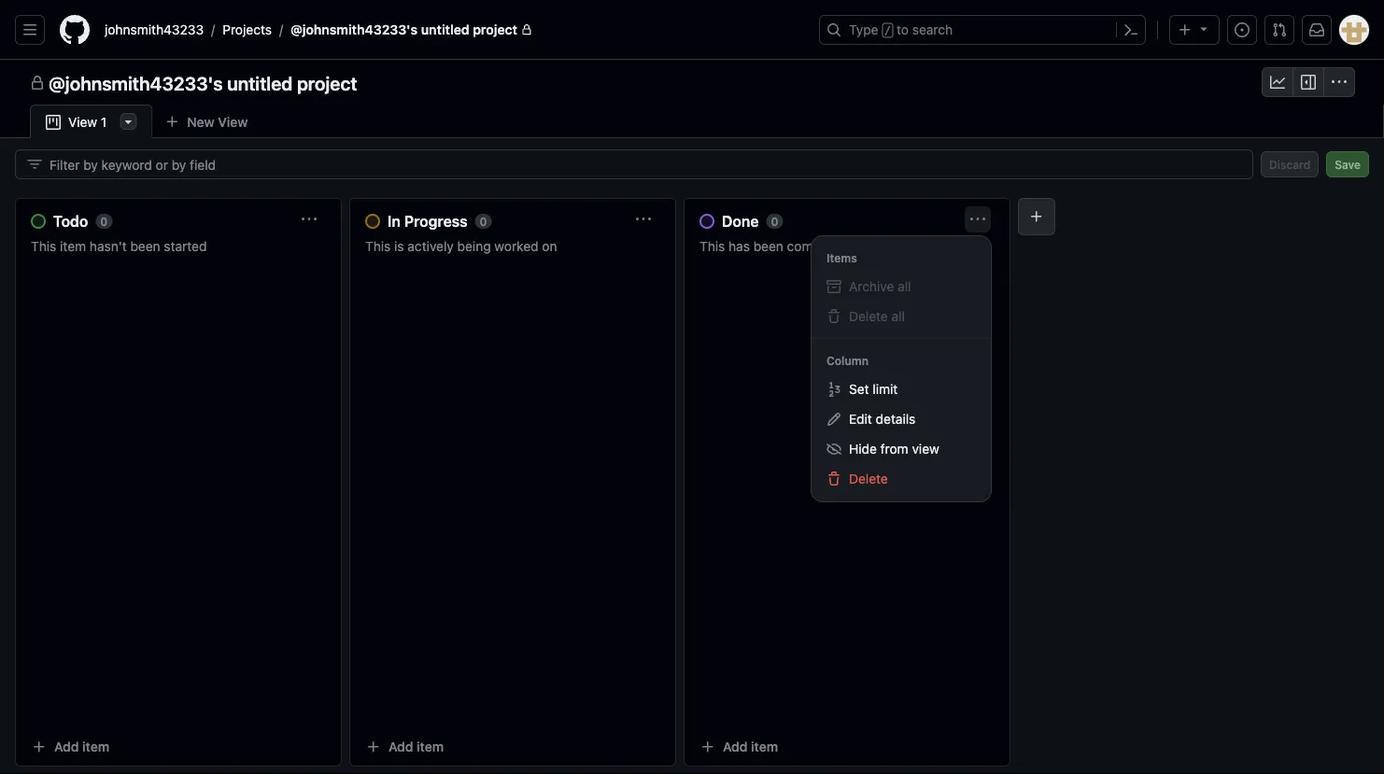 Task type: locate. For each thing, give the bounding box(es) containing it.
new view button
[[152, 107, 260, 137]]

view 1
[[68, 114, 107, 130]]

0 up being
[[480, 215, 487, 228]]

project
[[473, 22, 517, 37], [297, 72, 357, 94]]

tab list
[[30, 105, 290, 139]]

0 vertical spatial @johnsmith43233's untitled project
[[291, 22, 517, 37]]

todo
[[53, 212, 88, 230]]

view
[[218, 114, 248, 129], [68, 114, 97, 130]]

1 horizontal spatial untitled
[[421, 22, 469, 37]]

plus image
[[1178, 22, 1193, 37]]

type
[[849, 22, 878, 37]]

1 this from the left
[[31, 238, 56, 254]]

0 vertical spatial all
[[898, 279, 911, 294]]

@johnsmith43233's
[[291, 22, 418, 37], [49, 72, 223, 94]]

set limit menu item
[[819, 375, 983, 404]]

done
[[722, 212, 759, 230]]

this left "item" at left
[[31, 238, 56, 254]]

region
[[812, 236, 991, 502]]

list containing johnsmith43233 / projects /
[[97, 15, 808, 45]]

2 delete from the top
[[849, 471, 888, 487]]

0 horizontal spatial this
[[31, 238, 56, 254]]

triangle down image
[[1196, 21, 1211, 36]]

this
[[31, 238, 56, 254], [365, 238, 391, 254], [700, 238, 725, 254]]

sc 9kayk9 0 image down view 1 link
[[27, 157, 42, 172]]

type / to search
[[849, 22, 953, 37]]

0 horizontal spatial @johnsmith43233's
[[49, 72, 223, 94]]

number image
[[827, 382, 842, 397]]

2 horizontal spatial /
[[884, 24, 891, 37]]

view inside popup button
[[218, 114, 248, 129]]

1 horizontal spatial been
[[753, 238, 784, 254]]

1 been from the left
[[130, 238, 160, 254]]

@johnsmith43233's untitled project inside project navigation
[[49, 72, 357, 94]]

sc 9kayk9 0 image
[[1270, 75, 1285, 90], [1301, 75, 1316, 90], [30, 76, 45, 91], [46, 115, 61, 130], [27, 157, 42, 172]]

been
[[130, 238, 160, 254], [753, 238, 784, 254]]

all inside "menu item"
[[898, 279, 911, 294]]

delete down hide
[[849, 471, 888, 487]]

menu
[[812, 236, 991, 502]]

2 this from the left
[[365, 238, 391, 254]]

1 vertical spatial untitled
[[227, 72, 293, 94]]

from
[[880, 441, 908, 457]]

delete all
[[849, 309, 905, 324]]

add a new column to the board image
[[1029, 209, 1044, 224]]

johnsmith43233
[[105, 22, 204, 37]]

/ left to
[[884, 24, 891, 37]]

0 horizontal spatial untitled
[[227, 72, 293, 94]]

2 horizontal spatial 0
[[771, 215, 779, 228]]

1 view from the left
[[218, 114, 248, 129]]

command palette image
[[1124, 22, 1139, 37]]

delete for delete all
[[849, 309, 888, 324]]

/ right "projects"
[[279, 22, 283, 37]]

all inside menu item
[[892, 309, 905, 324]]

/ for type
[[884, 24, 891, 37]]

edit
[[849, 411, 872, 427]]

0 for in progress
[[480, 215, 487, 228]]

1 vertical spatial all
[[892, 309, 905, 324]]

/ inside "type / to search"
[[884, 24, 891, 37]]

new
[[187, 114, 214, 129]]

view 1 link
[[30, 105, 152, 139]]

this left is
[[365, 238, 391, 254]]

view right new
[[218, 114, 248, 129]]

0
[[100, 215, 108, 228], [480, 215, 487, 228], [771, 215, 779, 228]]

/
[[211, 22, 215, 37], [279, 22, 283, 37], [884, 24, 891, 37]]

1 vertical spatial delete
[[849, 471, 888, 487]]

2 horizontal spatial this
[[700, 238, 725, 254]]

actively
[[408, 238, 454, 254]]

hide
[[849, 441, 877, 457]]

been right hasn't
[[130, 238, 160, 254]]

sc 9kayk9 0 image left view 1
[[46, 115, 61, 130]]

0 up hasn't
[[100, 215, 108, 228]]

tab panel containing todo
[[0, 138, 1384, 774]]

all up delete all menu item
[[898, 279, 911, 294]]

in progress column menu image
[[636, 212, 651, 227]]

1
[[101, 114, 107, 130]]

delete down archive
[[849, 309, 888, 324]]

0 horizontal spatial /
[[211, 22, 215, 37]]

0 up the "this has been completed"
[[771, 215, 779, 228]]

1 vertical spatial project
[[297, 72, 357, 94]]

untitled inside list
[[421, 22, 469, 37]]

@johnsmith43233's untitled project
[[291, 22, 517, 37], [49, 72, 357, 94]]

sc 9kayk9 0 image inside view filters region
[[27, 157, 42, 172]]

0 horizontal spatial 0
[[100, 215, 108, 228]]

1 vertical spatial @johnsmith43233's untitled project
[[49, 72, 357, 94]]

this left has
[[700, 238, 725, 254]]

save
[[1335, 158, 1361, 171]]

edit details
[[849, 411, 916, 427]]

0 horizontal spatial project
[[297, 72, 357, 94]]

2 0 from the left
[[480, 215, 487, 228]]

1 horizontal spatial project
[[473, 22, 517, 37]]

3 0 from the left
[[771, 215, 779, 228]]

3 this from the left
[[700, 238, 725, 254]]

untitled
[[421, 22, 469, 37], [227, 72, 293, 94]]

tab list containing new view
[[30, 105, 290, 139]]

has
[[729, 238, 750, 254]]

0 vertical spatial @johnsmith43233's
[[291, 22, 418, 37]]

menu containing archive all
[[812, 236, 991, 502]]

1 delete from the top
[[849, 309, 888, 324]]

delete inside column group
[[849, 471, 888, 487]]

this for in progress
[[365, 238, 391, 254]]

0 vertical spatial untitled
[[421, 22, 469, 37]]

0 horizontal spatial view
[[68, 114, 97, 130]]

1 horizontal spatial this
[[365, 238, 391, 254]]

1 horizontal spatial view
[[218, 114, 248, 129]]

1 vertical spatial @johnsmith43233's
[[49, 72, 223, 94]]

1 0 from the left
[[100, 215, 108, 228]]

/ left "projects"
[[211, 22, 215, 37]]

sc 9kayk9 0 image
[[1332, 75, 1347, 90]]

issue opened image
[[1235, 22, 1250, 37]]

view filters region
[[15, 149, 1369, 179]]

all for delete all
[[892, 309, 905, 324]]

sc 9kayk9 0 image inside view 1 link
[[46, 115, 61, 130]]

been right has
[[753, 238, 784, 254]]

untitled down projects link
[[227, 72, 293, 94]]

1 horizontal spatial @johnsmith43233's
[[291, 22, 418, 37]]

0 horizontal spatial been
[[130, 238, 160, 254]]

all down archive all "menu item" on the right of the page
[[892, 309, 905, 324]]

0 vertical spatial project
[[473, 22, 517, 37]]

tab panel
[[0, 138, 1384, 774]]

delete
[[849, 309, 888, 324], [849, 471, 888, 487]]

view left 1
[[68, 114, 97, 130]]

1 horizontal spatial 0
[[480, 215, 487, 228]]

is
[[394, 238, 404, 254]]

all
[[898, 279, 911, 294], [892, 309, 905, 324]]

0 vertical spatial delete
[[849, 309, 888, 324]]

delete menu item
[[819, 464, 983, 494]]

untitled left lock image
[[421, 22, 469, 37]]

view options for view 1 image
[[121, 114, 136, 129]]

delete inside 'items' group
[[849, 309, 888, 324]]

list
[[97, 15, 808, 45]]



Task type: vqa. For each thing, say whether or not it's contained in the screenshot.
middle the This
yes



Task type: describe. For each thing, give the bounding box(es) containing it.
limit
[[873, 382, 898, 397]]

set limit
[[849, 382, 898, 397]]

this has been completed
[[700, 238, 851, 254]]

pencil image
[[827, 412, 842, 427]]

delete for delete
[[849, 471, 888, 487]]

set
[[849, 382, 869, 397]]

items group
[[812, 272, 991, 332]]

johnsmith43233 link
[[97, 15, 211, 45]]

hide from view
[[849, 441, 939, 457]]

sc 9kayk9 0 image up view 1 link
[[30, 76, 45, 91]]

archive image
[[827, 279, 842, 294]]

@johnsmith43233's untitled project inside list
[[291, 22, 517, 37]]

in progress
[[388, 212, 468, 230]]

started
[[164, 238, 207, 254]]

sc 9kayk9 0 image left sc 9kayk9 0 icon
[[1301, 75, 1316, 90]]

delete all menu item
[[827, 307, 976, 326]]

lock image
[[521, 24, 532, 35]]

0 for todo
[[100, 215, 108, 228]]

this for todo
[[31, 238, 56, 254]]

on
[[542, 238, 557, 254]]

projects link
[[215, 15, 279, 45]]

2 been from the left
[[753, 238, 784, 254]]

projects
[[223, 22, 272, 37]]

discard
[[1269, 158, 1311, 171]]

johnsmith43233 / projects /
[[105, 22, 283, 37]]

view
[[912, 441, 939, 457]]

search
[[912, 22, 953, 37]]

archive
[[849, 279, 894, 294]]

done column menu image
[[970, 212, 985, 227]]

trash image
[[827, 472, 842, 487]]

worked
[[494, 238, 538, 254]]

hide from view menu item
[[819, 434, 983, 464]]

notifications image
[[1309, 22, 1324, 37]]

this for done
[[700, 238, 725, 254]]

details
[[876, 411, 916, 427]]

0 for done
[[771, 215, 779, 228]]

to
[[897, 22, 909, 37]]

progress
[[404, 212, 468, 230]]

all for archive all
[[898, 279, 911, 294]]

archive all
[[849, 279, 911, 294]]

1 horizontal spatial /
[[279, 22, 283, 37]]

column group
[[812, 375, 991, 494]]

todo column menu image
[[302, 212, 317, 227]]

untitled inside project navigation
[[227, 72, 293, 94]]

save button
[[1326, 151, 1369, 177]]

archive all menu item
[[827, 277, 976, 296]]

2 view from the left
[[68, 114, 97, 130]]

project navigation
[[0, 60, 1384, 105]]

region containing archive all
[[812, 236, 991, 502]]

@johnsmith43233's inside list
[[291, 22, 418, 37]]

completed
[[787, 238, 851, 254]]

in
[[388, 212, 401, 230]]

eye closed image
[[827, 442, 842, 457]]

column
[[827, 354, 869, 367]]

git pull request image
[[1272, 22, 1287, 37]]

this item hasn't been started
[[31, 238, 207, 254]]

project inside navigation
[[297, 72, 357, 94]]

hasn't
[[90, 238, 127, 254]]

Filter by keyword or by field field
[[50, 150, 1238, 178]]

/ for johnsmith43233
[[211, 22, 215, 37]]

sc 9kayk9 0 image down git pull request image
[[1270, 75, 1285, 90]]

being
[[457, 238, 491, 254]]

@johnsmith43233's inside project navigation
[[49, 72, 223, 94]]

items
[[827, 251, 857, 264]]

edit details menu item
[[819, 404, 983, 434]]

discard button
[[1261, 151, 1319, 177]]

@johnsmith43233's untitled project link
[[283, 15, 540, 45]]

project inside list
[[473, 22, 517, 37]]

this is actively being worked on
[[365, 238, 557, 254]]

item
[[60, 238, 86, 254]]

trash image
[[827, 309, 842, 324]]

new view
[[187, 114, 248, 129]]

homepage image
[[60, 15, 90, 45]]



